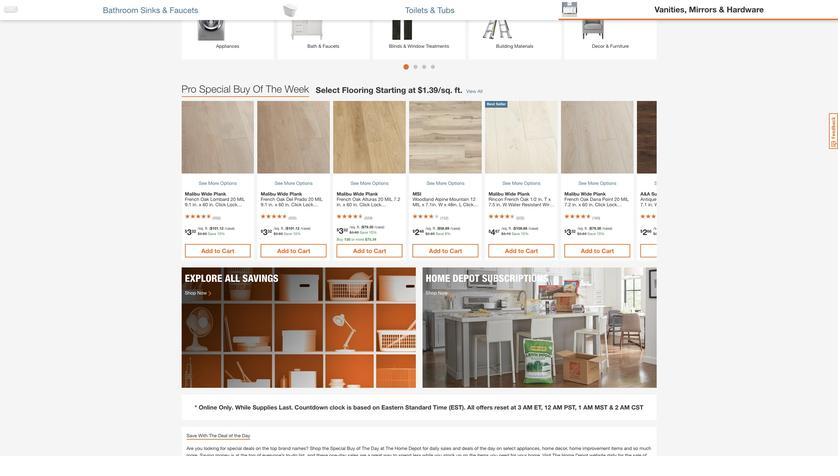 Task type: vqa. For each thing, say whether or not it's contained in the screenshot.


Task type: describe. For each thing, give the bounding box(es) containing it.
at right reset
[[511, 404, 516, 411]]

bath & faucets
[[308, 43, 340, 49]]

clock
[[330, 404, 345, 411]]

7 / 16 group
[[637, 101, 710, 261]]

sale
[[633, 453, 642, 457]]

. inside $ 2 66 /sq. ft. $ 2 . add to cart
[[658, 232, 659, 236]]

shop for home
[[426, 290, 437, 296]]

cart inside 5 / 16 group
[[526, 247, 538, 255]]

88
[[524, 226, 528, 231]]

5
[[504, 232, 506, 236]]

* online only. while supplies last. countdown clock is based on eastern standard time (est). all offers reset at 3 am et, 12 am pst, 1 am mst & 2 am cst
[[195, 404, 644, 411]]

tubs
[[438, 5, 455, 15]]

offers
[[476, 404, 493, 411]]

decor & furniture image
[[575, 2, 613, 41]]

appliances
[[216, 43, 239, 49]]

to inside $ 2 66 /sq. ft. $ 2 . add to cart
[[670, 247, 676, 255]]

pro special buy of the week
[[182, 83, 309, 95]]

home
[[426, 272, 450, 285]]

the left the deal
[[209, 433, 217, 439]]

buy inside '$ 3 32 /sq. ft. ( $ 79 . 30 /case ) $ 3 . 69 save 10 % buy 130 or more $ 75 . 34'
[[337, 238, 343, 242]]

on right the up
[[463, 453, 468, 457]]

1 horizontal spatial and
[[453, 446, 461, 452]]

more for antique mahogany 12 mil x 7.1 in. w x 48 in. l click lock waterproof luxury vinyl plank flooring (23.8 sq. ft./case) image
[[664, 181, 675, 186]]

& right 'mst'
[[610, 404, 614, 411]]

buy inside are you looking for special deals on the top brand names? shop the special buy of the day at the home depot for daily sales and deals of the day on select appliances, home decor, home improvement items and so much more. saving money is at the top of everyone's to-do list, and these one-day sales are a great way to spend less while you stock up on the items you need for your home. visit the home depot website daily for the sale o
[[347, 446, 355, 452]]

1 horizontal spatial all
[[478, 88, 483, 94]]

decor,
[[556, 446, 569, 452]]

see for "see more options" "link" in the 3 / 16 'group'
[[351, 181, 359, 186]]

add for "add to cart" button in the the 3 / 16 'group'
[[353, 247, 365, 255]]

see more options for "see more options" "link" inside 2 / 16 group
[[275, 181, 313, 186]]

treatments
[[426, 43, 449, 49]]

msi
[[413, 191, 422, 197]]

ft. inside the $ 3 32 /sq. ft. ( $ 79 . 30 /case ) $ 3 . 69 save 10 %
[[585, 226, 588, 231]]

countdown
[[295, 404, 328, 411]]

6 / 16 group
[[562, 101, 634, 261]]

5 / 16 group
[[486, 101, 558, 261]]

( inside the $ 3 32 /sq. ft. ( $ 79 . 30 /case ) $ 3 . 69 save 10 %
[[589, 226, 590, 231]]

( inside $ 2 48 /sq. ft. ( $ 58 . 89 /case ) $ 2 . 69 save 8 %
[[437, 226, 438, 231]]

furniture
[[610, 43, 629, 49]]

the up everyone's
[[262, 446, 269, 452]]

ft. inside 2 / 16 group
[[281, 226, 284, 231]]

see more options for "see more options" "link" in 1 / 16 group
[[199, 181, 237, 186]]

wide for malibu wide plank link within the 2 / 16 group
[[277, 191, 288, 197]]

special inside are you looking for special deals on the top brand names? shop the special buy of the day at the home depot for daily sales and deals of the day on select appliances, home decor, home improvement items and so much more. saving money is at the top of everyone's to-do list, and these one-day sales are a great way to spend less while you stock up on the items you need for your home. visit the home depot website daily for the sale o
[[330, 446, 346, 452]]

antique mahogany 12 mil x 7.1 in. w x 48 in. l click lock waterproof luxury vinyl plank flooring (23.8 sq. ft./case) image
[[637, 101, 710, 174]]

with
[[198, 433, 208, 439]]

french oak lombard 20 mil 9.1 in. x 60 in. click lock waterproof luxury vinyl plank flooring (30.5 sq. ft./case) image
[[182, 101, 254, 174]]

add to cart button for the 3 / 16 'group'
[[337, 244, 403, 258]]

0 vertical spatial daily
[[430, 446, 440, 452]]

108
[[516, 226, 522, 231]]

1 deals from the left
[[243, 446, 255, 452]]

the left select
[[480, 446, 487, 452]]

add for "add to cart" button within 4 / 16 group
[[429, 247, 441, 255]]

malibu wide plank inside 5 / 16 group
[[489, 191, 530, 197]]

) inside the $ 3 32 /sq. ft. ( $ 79 . 30 /case ) $ 3 . 69 save 10 %
[[612, 226, 613, 231]]

shop now for explore all savings
[[185, 290, 207, 296]]

(est).
[[449, 404, 466, 411]]

visit
[[543, 453, 551, 457]]

are
[[360, 453, 367, 457]]

/sq. inside $ 4 67 /sq. ft. ( $ 108 . 88 /case ) $ 5 . 19 save 10 %
[[502, 226, 508, 231]]

to inside the 3 / 16 'group'
[[367, 247, 372, 255]]

1 / 18 group
[[182, 0, 274, 60]]

the up these
[[322, 446, 329, 452]]

/case inside $ 4 67 /sq. ft. ( $ 108 . 88 /case ) $ 5 . 19 save 10 %
[[529, 226, 538, 231]]

add to cart button for 4 / 16 group
[[413, 244, 479, 258]]

faucets inside "button"
[[170, 5, 198, 15]]

view all
[[467, 88, 483, 94]]

% for "add to cart" button within 4 / 16 group
[[447, 232, 451, 236]]

save for "add to cart" button inside the 1 / 16 group
[[208, 232, 216, 236]]

the down decor,
[[553, 453, 561, 457]]

bathroom
[[103, 5, 138, 15]]

add to cart button inside 5 / 16 group
[[489, 244, 555, 258]]

2 horizontal spatial you
[[490, 453, 498, 457]]

only.
[[219, 404, 234, 411]]

malibu wide plank for french oak lombard 20 mil 9.1 in. x 60 in. click lock waterproof luxury vinyl plank flooring (30.5 sq. ft./case) image
[[185, 191, 226, 197]]

vanities, mirrors & hardware button
[[559, 0, 839, 20]]

see more options for antique mahogany 12 mil x 7.1 in. w x 48 in. l click lock waterproof luxury vinyl plank flooring (23.8 sq. ft./case) image "see more options" "link"
[[655, 181, 693, 186]]

woodland alpine mountain 12 mil x 7.1in. w x 48in. l click lock waterproof luxury vinyl plank flooring (23.8sq.ft./case) image
[[410, 101, 482, 174]]

the left sale
[[625, 453, 632, 457]]

& inside '5 / 18' "group"
[[606, 43, 609, 49]]

are
[[187, 446, 194, 452]]

/case for 2 / 16 group
[[301, 226, 310, 231]]

69 for 2 / 16 group
[[279, 232, 283, 236]]

names?
[[292, 446, 309, 452]]

see for "see more options" "link" inside the 5 / 16 group
[[503, 181, 511, 186]]

shop inside are you looking for special deals on the top brand names? shop the special buy of the day at the home depot for daily sales and deals of the day on select appliances, home decor, home improvement items and so much more. saving money is at the top of everyone's to-do list, and these one-day sales are a great way to spend less while you stock up on the items you need for your home. visit the home depot website daily for the sale o
[[310, 446, 321, 452]]

a&a
[[641, 191, 650, 197]]

more for "woodland alpine mountain 12 mil x 7.1in. w x 48in. l click lock waterproof luxury vinyl plank flooring (23.8sq.ft./case)" image at top
[[436, 181, 447, 186]]

malibu inside 5 / 16 group
[[489, 191, 504, 197]]

plank for malibu wide plank link inside 6 / 16 group
[[594, 191, 606, 197]]

8
[[445, 232, 447, 236]]

( inside '$ 3 32 /sq. ft. ( $ 79 . 30 /case ) $ 3 . 69 save 10 % buy 130 or more $ 75 . 34'
[[361, 225, 362, 229]]

malibu wide plank link for "see more options" "link" inside 2 / 16 group
[[261, 191, 327, 208]]

see more options for "see more options" "link" in the 3 / 16 'group'
[[351, 181, 389, 186]]

home.
[[528, 453, 542, 457]]

appliances,
[[517, 446, 541, 452]]

10 for "add to cart" button inside 2 / 16 group
[[293, 232, 297, 236]]

et,
[[534, 404, 543, 411]]

supplies
[[253, 404, 277, 411]]

3 / 18 group
[[373, 0, 465, 60]]

hero image for explore all savings
[[182, 268, 416, 388]]

everyone's
[[262, 453, 285, 457]]

see for "see more options" "link" inside 2 / 16 group
[[275, 181, 283, 186]]

0 horizontal spatial buy
[[234, 83, 250, 95]]

see more options link inside 5 / 16 group
[[489, 177, 555, 190]]

% for "add to cart" button inside 2 / 16 group
[[297, 232, 301, 236]]

to inside 4 / 16 group
[[443, 247, 448, 255]]

75
[[367, 238, 371, 242]]

blinds & window treatments
[[389, 43, 449, 49]]

ft. inside 1 / 16 group
[[205, 226, 208, 231]]

0 horizontal spatial and
[[307, 453, 315, 457]]

of left select
[[475, 446, 479, 452]]

toilets
[[405, 5, 428, 15]]

30 for $ 3 32 /sq. ft. ( $ 79 . 30 /case ) $ 3 . 69 save 10 % buy 130 or more $ 75 . 34
[[369, 225, 374, 229]]

152
[[442, 216, 448, 220]]

0 horizontal spatial you
[[195, 446, 203, 452]]

vanities, mirrors & hardware image
[[562, 2, 577, 17]]

( 332 ) for 1 / 16 group
[[213, 216, 221, 220]]

seller
[[496, 102, 506, 106]]

best seller
[[487, 102, 506, 106]]

mst
[[595, 404, 608, 411]]

202
[[518, 216, 524, 220]]

faucets inside 2 / 18 group
[[323, 43, 340, 49]]

add to cart button for 1 / 16 group
[[185, 244, 251, 258]]

10 for "add to cart" button inside the 6 / 16 group
[[597, 232, 601, 236]]

looking
[[204, 446, 219, 452]]

are you looking for special deals on the top brand names? shop the special buy of the day at the home depot for daily sales and deals of the day on select appliances, home decor, home improvement items and so much more. saving money is at the top of everyone's to-do list, and these one-day sales are a great way to spend less while you stock up on the items you need for your home. visit the home depot website daily for the sale o
[[187, 446, 652, 457]]

list,
[[299, 453, 306, 457]]

0 vertical spatial sales
[[441, 446, 452, 452]]

2 am from the left
[[553, 404, 563, 411]]

malibu wide plank for french oak dana point 20 mil 7.2 in. x 60 in. click lock waterproof luxury vinyl plank flooring (23.9 sq. ft./case) image
[[565, 191, 606, 197]]

bathroom sinks & faucets image
[[3, 3, 18, 18]]

sinks
[[141, 5, 160, 15]]

vanities, mirrors & hardware
[[655, 5, 764, 14]]

1 horizontal spatial daily
[[607, 453, 617, 457]]

( inside $ 4 67 /sq. ft. ( $ 108 . 88 /case ) $ 5 . 19 save 10 %
[[513, 226, 514, 231]]

34
[[372, 238, 377, 242]]

101 for "add to cart" button inside 2 / 16 group
[[288, 226, 295, 231]]

3 am from the left
[[584, 404, 593, 411]]

at down special
[[236, 453, 240, 457]]

vanities,
[[655, 5, 687, 14]]

malibu for french oak lombard 20 mil 9.1 in. x 60 in. click lock waterproof luxury vinyl plank flooring (30.5 sq. ft./case) image
[[185, 191, 200, 197]]

toilets & tubs image
[[283, 3, 298, 18]]

/case for 1 / 16 group
[[225, 226, 234, 231]]

( 202 )
[[517, 216, 525, 220]]

to inside 6 / 16 group
[[594, 247, 600, 255]]

while
[[423, 453, 433, 457]]

2 horizontal spatial 12
[[545, 404, 551, 411]]

deal
[[218, 433, 228, 439]]

malibu wide plank for french oak del prado 20 mil 9.1 in. x 60 in. click lock waterproof luxury vinyl plank flooring (30.5 sq. ft./case) image
[[261, 191, 302, 197]]

/case inside '$ 3 32 /sq. ft. ( $ 79 . 30 /case ) $ 3 . 69 save 10 % buy 130 or more $ 75 . 34'
[[375, 225, 384, 229]]

save for "add to cart" button within 5 / 16 group
[[512, 232, 520, 236]]

while
[[235, 404, 251, 411]]

329
[[366, 216, 372, 220]]

see more options link for french oak alturas 20 mil 7.2 in. x 60 in. click lock waterproof luxury vinyl plank flooring (23.9 sq. ft./case) image
[[337, 177, 403, 190]]

last.
[[279, 404, 293, 411]]

shop for explore
[[185, 290, 196, 296]]

malibu for french oak del prado 20 mil 9.1 in. x 60 in. click lock waterproof luxury vinyl plank flooring (30.5 sq. ft./case) image
[[261, 191, 276, 197]]

cart inside $ 2 66 /sq. ft. $ 2 . add to cart
[[678, 247, 690, 255]]

add for "add to cart" button inside the 6 / 16 group
[[581, 247, 593, 255]]

69 for 1 / 16 group
[[203, 232, 207, 236]]

view all link
[[465, 88, 483, 94]]

180
[[594, 216, 600, 220]]

more for french oak alturas 20 mil 7.2 in. x 60 in. click lock waterproof luxury vinyl plank flooring (23.9 sq. ft./case) image
[[360, 181, 371, 186]]

0 vertical spatial depot
[[409, 446, 422, 452]]

save with the deal of the day
[[187, 433, 250, 439]]

add for "add to cart" button inside the 1 / 16 group
[[201, 247, 213, 255]]

see for "see more options" "link" in the 6 / 16 group
[[579, 181, 587, 186]]

cart for the 3 / 16 'group'
[[374, 247, 386, 255]]

( 152 )
[[441, 216, 449, 220]]

/sq. inside the $ 3 32 /sq. ft. ( $ 79 . 30 /case ) $ 3 . 69 save 10 %
[[578, 226, 584, 231]]

4
[[491, 228, 496, 237]]

/case for 6 / 16 group
[[603, 226, 612, 231]]

these
[[317, 453, 328, 457]]

30 for $ 3 32 /sq. ft. ( $ 79 . 30 /case ) $ 3 . 69 save 10 %
[[597, 226, 602, 231]]

89
[[445, 226, 450, 231]]

less
[[413, 453, 421, 457]]

save for "add to cart" button within 4 / 16 group
[[436, 232, 444, 236]]

caret image
[[209, 291, 212, 296]]

add to cart button for 7 / 16 group
[[641, 244, 707, 258]]

toilets & tubs
[[405, 5, 455, 15]]

1 vertical spatial items
[[478, 453, 489, 457]]

add to cart button for 2 / 16 group
[[261, 244, 327, 258]]

brand
[[279, 446, 291, 452]]

/sq. inside $ 2 48 /sq. ft. ( $ 58 . 89 /case ) $ 2 . 69 save 8 %
[[426, 226, 432, 231]]

& inside button
[[719, 5, 725, 14]]

decor & furniture link
[[575, 2, 647, 50]]

/sq. inside '$ 3 32 /sq. ft. ( $ 79 . 30 /case ) $ 3 . 69 save 10 % buy 130 or more $ 75 . 34'
[[350, 225, 356, 229]]

of up are
[[357, 446, 361, 452]]

$ 4 67 /sq. ft. ( $ 108 . 88 /case ) $ 5 . 19 save 10 %
[[489, 226, 539, 237]]

eastern
[[382, 404, 404, 411]]

0 vertical spatial day
[[242, 433, 250, 439]]

$ 3 32 /sq. ft. ( $ 79 . 30 /case ) $ 3 . 69 save 10 % buy 130 or more $ 75 . 34
[[337, 225, 385, 242]]

bath & faucets link
[[287, 2, 360, 50]]

0 horizontal spatial all
[[468, 404, 475, 411]]

ft. inside $ 2 66 /sq. ft. $ 2 . add to cart
[[661, 226, 664, 231]]

bath & faucets image
[[287, 2, 326, 41]]

2 / 18 group
[[277, 0, 370, 60]]

0 vertical spatial special
[[199, 83, 231, 95]]

of
[[253, 83, 263, 95]]

& inside 3 / 18 group
[[404, 43, 407, 49]]

stock
[[444, 453, 455, 457]]

money
[[215, 453, 230, 457]]

cart for 4 / 16 group
[[450, 247, 462, 255]]

more for french oak lombard 20 mil 9.1 in. x 60 in. click lock waterproof luxury vinyl plank flooring (30.5 sq. ft./case) image
[[208, 181, 219, 186]]

do
[[292, 453, 298, 457]]

for down select
[[511, 453, 517, 457]]

wide for malibu wide plank link inside 6 / 16 group
[[581, 191, 592, 197]]

now for explore
[[197, 290, 207, 296]]

0 vertical spatial home
[[395, 446, 408, 452]]

69 for 6 / 16 group
[[583, 232, 587, 236]]

0 vertical spatial day
[[488, 446, 496, 452]]



Task type: locate. For each thing, give the bounding box(es) containing it.
see for antique mahogany 12 mil x 7.1 in. w x 48 in. l click lock waterproof luxury vinyl plank flooring (23.8 sq. ft./case) image "see more options" "link"
[[655, 181, 663, 186]]

am right 1 in the bottom right of the page
[[584, 404, 593, 411]]

32 for 1 / 16 group
[[192, 229, 196, 234]]

2 now from the left
[[438, 290, 448, 296]]

more inside 5 / 16 group
[[512, 181, 523, 186]]

french oak alturas 20 mil 7.2 in. x 60 in. click lock waterproof luxury vinyl plank flooring (23.9 sq. ft./case) image
[[334, 101, 406, 174]]

2 see more options from the left
[[275, 181, 313, 186]]

% inside the $ 3 32 /sq. ft. ( $ 79 . 30 /case ) $ 3 . 69 save 10 %
[[601, 232, 605, 236]]

3 cart from the left
[[374, 247, 386, 255]]

more inside the 3 / 16 'group'
[[360, 181, 371, 186]]

66
[[648, 229, 652, 234]]

appliances image
[[192, 2, 230, 41]]

to-
[[286, 453, 292, 457]]

malibu wide plank link inside 1 / 16 group
[[185, 191, 251, 208]]

1 vertical spatial is
[[231, 453, 234, 457]]

day inside are you looking for special deals on the top brand names? shop the special buy of the day at the home depot for daily sales and deals of the day on select appliances, home decor, home improvement items and so much more. saving money is at the top of everyone's to-do list, and these one-day sales are a great way to spend less while you stock up on the items you need for your home. visit the home depot website daily for the sale o
[[371, 446, 379, 452]]

to inside are you looking for special deals on the top brand names? shop the special buy of the day at the home depot for daily sales and deals of the day on select appliances, home decor, home improvement items and so much more. saving money is at the top of everyone's to-do list, and these one-day sales are a great way to spend less while you stock up on the items you need for your home. visit the home depot website daily for the sale o
[[393, 453, 397, 457]]

% inside $ 2 48 /sq. ft. ( $ 58 . 89 /case ) $ 2 . 69 save 8 %
[[447, 232, 451, 236]]

6 see from the left
[[579, 181, 587, 186]]

cart inside 6 / 16 group
[[602, 247, 614, 255]]

3 see more options from the left
[[351, 181, 389, 186]]

need
[[499, 453, 510, 457]]

4 add to cart from the left
[[429, 247, 462, 255]]

window
[[408, 43, 425, 49]]

7 see more options from the left
[[655, 181, 693, 186]]

cart for 1 / 16 group
[[222, 247, 234, 255]]

2 malibu from the left
[[261, 191, 276, 197]]

2 $ 3 32 /sq. ft. ( $ 101 . 12 /case ) $ 3 . 69 save 10 % from the left
[[261, 226, 311, 237]]

58
[[440, 226, 444, 231]]

options
[[220, 181, 237, 186], [296, 181, 313, 186], [372, 181, 389, 186], [448, 181, 465, 186], [524, 181, 541, 186], [600, 181, 617, 186], [676, 181, 693, 186]]

mirrors
[[689, 5, 717, 14]]

see more options inside the 3 / 16 'group'
[[351, 181, 389, 186]]

32
[[344, 228, 348, 233], [192, 229, 196, 234], [268, 229, 272, 234], [572, 229, 576, 234]]

0 horizontal spatial is
[[231, 453, 234, 457]]

hero image
[[182, 268, 416, 388], [423, 268, 657, 388]]

5 see from the left
[[503, 181, 511, 186]]

malibu wide plank link for "see more options" "link" inside the 5 / 16 group
[[489, 191, 555, 208]]

decor
[[592, 43, 605, 49]]

1 see more options from the left
[[199, 181, 237, 186]]

/sq. inside $ 2 66 /sq. ft. $ 2 . add to cart
[[654, 226, 660, 231]]

6 more from the left
[[588, 181, 599, 186]]

3 see more options link from the left
[[337, 177, 403, 190]]

/case inside 1 / 16 group
[[225, 226, 234, 231]]

add for "add to cart" button inside 2 / 16 group
[[277, 247, 289, 255]]

0 horizontal spatial 30
[[369, 225, 374, 229]]

and up the up
[[453, 446, 461, 452]]

32 inside '$ 3 32 /sq. ft. ( $ 79 . 30 /case ) $ 3 . 69 save 10 % buy 130 or more $ 75 . 34'
[[344, 228, 348, 233]]

0 vertical spatial is
[[347, 404, 352, 411]]

1 vertical spatial day
[[339, 453, 347, 457]]

more inside 1 / 16 group
[[208, 181, 219, 186]]

saving
[[200, 453, 214, 457]]

day right the deal
[[242, 433, 250, 439]]

2 horizontal spatial and
[[624, 446, 632, 452]]

see for "see more options" "link" in 1 / 16 group
[[199, 181, 207, 186]]

2 vertical spatial buy
[[347, 446, 355, 452]]

2 see from the left
[[275, 181, 283, 186]]

week
[[285, 83, 309, 95]]

4 am from the left
[[621, 404, 630, 411]]

select
[[503, 446, 516, 452]]

french oak del prado 20 mil 9.1 in. x 60 in. click lock waterproof luxury vinyl plank flooring (30.5 sq. ft./case) image
[[258, 101, 330, 174]]

7 more from the left
[[664, 181, 675, 186]]

1 more from the left
[[208, 181, 219, 186]]

see more options inside 2 / 16 group
[[275, 181, 313, 186]]

pst,
[[564, 404, 577, 411]]

3 options from the left
[[372, 181, 389, 186]]

2 options from the left
[[296, 181, 313, 186]]

savings
[[243, 272, 279, 285]]

depot down improvement
[[576, 453, 589, 457]]

one-
[[329, 453, 339, 457]]

appliances link
[[192, 2, 264, 50]]

3 malibu from the left
[[337, 191, 352, 197]]

0 horizontal spatial ( 332 )
[[213, 216, 221, 220]]

5 see more options link from the left
[[489, 177, 555, 190]]

wide for malibu wide plank link within the 5 / 16 group
[[505, 191, 516, 197]]

1 vertical spatial buy
[[337, 238, 343, 242]]

materials
[[515, 43, 534, 49]]

4 options from the left
[[448, 181, 465, 186]]

32 inside the $ 3 32 /sq. ft. ( $ 79 . 30 /case ) $ 3 . 69 save 10 %
[[572, 229, 576, 234]]

0 horizontal spatial home
[[542, 446, 554, 452]]

0 vertical spatial buy
[[234, 83, 250, 95]]

malibu for french oak dana point 20 mil 7.2 in. x 60 in. click lock waterproof luxury vinyl plank flooring (23.9 sq. ft./case) image
[[565, 191, 580, 197]]

1 horizontal spatial day
[[371, 446, 379, 452]]

the down special
[[241, 453, 247, 457]]

1 horizontal spatial sales
[[441, 446, 452, 452]]

deals
[[243, 446, 255, 452], [462, 446, 473, 452]]

items
[[612, 446, 623, 452], [478, 453, 489, 457]]

332 for 2 / 16 group
[[290, 216, 296, 220]]

add to cart for "add to cart" button within 5 / 16 group
[[505, 247, 538, 255]]

blinds
[[389, 43, 402, 49]]

cart inside 4 / 16 group
[[450, 247, 462, 255]]

add inside 4 / 16 group
[[429, 247, 441, 255]]

0 horizontal spatial sales
[[348, 453, 359, 457]]

5 / 18 group
[[565, 0, 657, 60]]

select
[[316, 85, 340, 95]]

options for "woodland alpine mountain 12 mil x 7.1in. w x 48in. l click lock waterproof luxury vinyl plank flooring (23.8sq.ft./case)" image at top
[[448, 181, 465, 186]]

/case inside $ 2 48 /sq. ft. ( $ 58 . 89 /case ) $ 2 . 69 save 8 %
[[451, 226, 460, 231]]

see inside 1 / 16 group
[[199, 181, 207, 186]]

now left caret icon
[[438, 290, 448, 296]]

0 horizontal spatial now
[[197, 290, 207, 296]]

1 add to cart button from the left
[[185, 244, 251, 258]]

you right the 'while'
[[435, 453, 442, 457]]

10 for "add to cart" button inside the 1 / 16 group
[[217, 232, 221, 236]]

( 332 )
[[213, 216, 221, 220], [289, 216, 297, 220]]

3 malibu wide plank link from the left
[[337, 191, 403, 208]]

79 inside the $ 3 32 /sq. ft. ( $ 79 . 30 /case ) $ 3 . 69 save 10 %
[[592, 226, 596, 231]]

1 vertical spatial sales
[[348, 453, 359, 457]]

options for french oak alturas 20 mil 7.2 in. x 60 in. click lock waterproof luxury vinyl plank flooring (23.9 sq. ft./case) image
[[372, 181, 389, 186]]

/sq. inside 1 / 16 group
[[198, 226, 204, 231]]

69 inside '$ 3 32 /sq. ft. ( $ 79 . 30 /case ) $ 3 . 69 save 10 % buy 130 or more $ 75 . 34'
[[355, 230, 359, 235]]

see more options link for french oak dana point 20 mil 7.2 in. x 60 in. click lock waterproof luxury vinyl plank flooring (23.9 sq. ft./case) image
[[565, 177, 631, 190]]

for left sale
[[618, 453, 624, 457]]

see more options link for french oak del prado 20 mil 9.1 in. x 60 in. click lock waterproof luxury vinyl plank flooring (30.5 sq. ft./case) image
[[261, 177, 327, 190]]

add to cart button inside 4 / 16 group
[[413, 244, 479, 258]]

home
[[542, 446, 554, 452], [570, 446, 582, 452]]

malibu wide plank inside 2 / 16 group
[[261, 191, 302, 197]]

save inside 1 / 16 group
[[208, 232, 216, 236]]

more.
[[187, 453, 199, 457]]

more for french oak del prado 20 mil 9.1 in. x 60 in. click lock waterproof luxury vinyl plank flooring (30.5 sq. ft./case) image
[[284, 181, 295, 186]]

building materials image
[[479, 2, 517, 41]]

5 malibu wide plank from the left
[[565, 191, 606, 197]]

the right the up
[[470, 453, 476, 457]]

building materials link
[[479, 2, 551, 50]]

7 see from the left
[[655, 181, 663, 186]]

see more options inside 6 / 16 group
[[579, 181, 617, 186]]

0 horizontal spatial $ 3 32 /sq. ft. ( $ 101 . 12 /case ) $ 3 . 69 save 10 %
[[185, 226, 235, 237]]

1 horizontal spatial ( 332 )
[[289, 216, 297, 220]]

for up the 'while'
[[423, 446, 429, 452]]

1 vertical spatial top
[[249, 453, 256, 457]]

day left are
[[339, 453, 347, 457]]

30 inside '$ 3 32 /sq. ft. ( $ 79 . 30 /case ) $ 3 . 69 save 10 % buy 130 or more $ 75 . 34'
[[369, 225, 374, 229]]

options inside the 3 / 16 'group'
[[372, 181, 389, 186]]

1 horizontal spatial 101
[[288, 226, 295, 231]]

plank for malibu wide plank link within the 5 / 16 group
[[518, 191, 530, 197]]

1 horizontal spatial 12
[[296, 226, 300, 231]]

& right the "bath"
[[319, 43, 322, 49]]

home down decor,
[[562, 453, 574, 457]]

special right "pro"
[[199, 83, 231, 95]]

hero image for home depot subscriptions
[[423, 268, 657, 388]]

2 horizontal spatial shop
[[426, 290, 437, 296]]

4 see from the left
[[427, 181, 435, 186]]

1 see from the left
[[199, 181, 207, 186]]

332 for 1 / 16 group
[[214, 216, 220, 220]]

0 horizontal spatial faucets
[[170, 5, 198, 15]]

/case for 4 / 16 group
[[451, 226, 460, 231]]

$ 3 32 /sq. ft. ( $ 101 . 12 /case ) $ 3 . 69 save 10 % inside 1 / 16 group
[[185, 226, 235, 237]]

2 wide from the left
[[277, 191, 288, 197]]

malibu inside the 3 / 16 'group'
[[337, 191, 352, 197]]

wide inside 6 / 16 group
[[581, 191, 592, 197]]

add inside 2 / 16 group
[[277, 247, 289, 255]]

12 inside 2 / 16 group
[[296, 226, 300, 231]]

79 for $ 3 32 /sq. ft. ( $ 79 . 30 /case ) $ 3 . 69 save 10 % buy 130 or more $ 75 . 34
[[364, 225, 368, 229]]

/case inside the $ 3 32 /sq. ft. ( $ 79 . 30 /case ) $ 3 . 69 save 10 %
[[603, 226, 612, 231]]

5 more from the left
[[512, 181, 523, 186]]

see more options for "see more options" "link" inside the 5 / 16 group
[[503, 181, 541, 186]]

save inside $ 4 67 /sq. ft. ( $ 108 . 88 /case ) $ 5 . 19 save 10 %
[[512, 232, 520, 236]]

items left need
[[478, 453, 489, 457]]

5 wide from the left
[[581, 191, 592, 197]]

$ 3 32 /sq. ft. ( $ 101 . 12 /case ) $ 3 . 69 save 10 % for "add to cart" button inside the 1 / 16 group
[[185, 226, 235, 237]]

1 horizontal spatial faucets
[[323, 43, 340, 49]]

1 vertical spatial special
[[330, 446, 346, 452]]

malibu wide plank link for "see more options" "link" in the 3 / 16 'group'
[[337, 191, 403, 208]]

more inside 4 / 16 group
[[436, 181, 447, 186]]

starting
[[376, 85, 406, 95]]

cart for 6 / 16 group
[[602, 247, 614, 255]]

2 add to cart button from the left
[[261, 244, 327, 258]]

2 home from the left
[[570, 446, 582, 452]]

is right clock
[[347, 404, 352, 411]]

1 ( 332 ) from the left
[[213, 216, 221, 220]]

0 vertical spatial items
[[612, 446, 623, 452]]

(
[[213, 216, 214, 220], [289, 216, 290, 220], [365, 216, 366, 220], [441, 216, 442, 220], [517, 216, 518, 220], [593, 216, 594, 220], [361, 225, 362, 229], [209, 226, 210, 231], [285, 226, 286, 231], [437, 226, 438, 231], [513, 226, 514, 231], [589, 226, 590, 231]]

6 add from the left
[[581, 247, 593, 255]]

79 down ( 180 )
[[592, 226, 596, 231]]

2 cart from the left
[[298, 247, 310, 255]]

on right based
[[373, 404, 380, 411]]

2 add to cart from the left
[[277, 247, 310, 255]]

) inside '$ 3 32 /sq. ft. ( $ 79 . 30 /case ) $ 3 . 69 save 10 % buy 130 or more $ 75 . 34'
[[384, 225, 385, 229]]

67
[[496, 229, 500, 234]]

toilets & tubs button
[[280, 0, 559, 20]]

options inside 2 / 16 group
[[296, 181, 313, 186]]

$ 2 66 /sq. ft. $ 2 . add to cart
[[641, 226, 690, 255]]

am left et,
[[523, 404, 533, 411]]

2 more from the left
[[284, 181, 295, 186]]

is down special
[[231, 453, 234, 457]]

0 horizontal spatial hero image
[[182, 268, 416, 388]]

see more options
[[199, 181, 237, 186], [275, 181, 313, 186], [351, 181, 389, 186], [427, 181, 465, 186], [503, 181, 541, 186], [579, 181, 617, 186], [655, 181, 693, 186]]

cart inside the 3 / 16 'group'
[[374, 247, 386, 255]]

top left everyone's
[[249, 453, 256, 457]]

) inside $ 4 67 /sq. ft. ( $ 108 . 88 /case ) $ 5 . 19 save 10 %
[[538, 226, 539, 231]]

1 home from the left
[[542, 446, 554, 452]]

see more options for "see more options" "link" in the 6 / 16 group
[[579, 181, 617, 186]]

shop now for home depot subscriptions
[[426, 290, 448, 296]]

& right blinds
[[404, 43, 407, 49]]

( 332 ) for 2 / 16 group
[[289, 216, 297, 220]]

add to cart for "add to cart" button within 4 / 16 group
[[429, 247, 462, 255]]

1 horizontal spatial hero image
[[423, 268, 657, 388]]

5 options from the left
[[524, 181, 541, 186]]

3 add from the left
[[353, 247, 365, 255]]

5 add from the left
[[505, 247, 517, 255]]

1 horizontal spatial special
[[330, 446, 346, 452]]

5 plank from the left
[[594, 191, 606, 197]]

select flooring starting at $1.39/sq. ft.
[[316, 85, 463, 95]]

add to cart for "add to cart" button inside 2 / 16 group
[[277, 247, 310, 255]]

0 vertical spatial faucets
[[170, 5, 198, 15]]

daily
[[430, 446, 440, 452], [607, 453, 617, 457]]

1 horizontal spatial buy
[[337, 238, 343, 242]]

malibu wide plank link for "see more options" "link" in 1 / 16 group
[[185, 191, 251, 208]]

am left cst
[[621, 404, 630, 411]]

add to cart inside 2 / 16 group
[[277, 247, 310, 255]]

0 horizontal spatial home
[[395, 446, 408, 452]]

79 for $ 3 32 /sq. ft. ( $ 79 . 30 /case ) $ 3 . 69 save 10 %
[[592, 226, 596, 231]]

69 inside $ 2 48 /sq. ft. ( $ 58 . 89 /case ) $ 2 . 69 save 8 %
[[431, 232, 435, 236]]

6 see more options link from the left
[[565, 177, 631, 190]]

6 see more options from the left
[[579, 181, 617, 186]]

& right sinks
[[162, 5, 168, 15]]

0 horizontal spatial shop
[[185, 290, 196, 296]]

ft. inside '$ 3 32 /sq. ft. ( $ 79 . 30 /case ) $ 3 . 69 save 10 % buy 130 or more $ 75 . 34'
[[357, 225, 360, 229]]

a&a surfaces link
[[641, 191, 707, 208]]

2 101 from the left
[[288, 226, 295, 231]]

malibu wide plank inside the 3 / 16 'group'
[[337, 191, 378, 197]]

and
[[453, 446, 461, 452], [624, 446, 632, 452], [307, 453, 315, 457]]

to inside 1 / 16 group
[[215, 247, 220, 255]]

10 inside '$ 3 32 /sq. ft. ( $ 79 . 30 /case ) $ 3 . 69 save 10 % buy 130 or more $ 75 . 34'
[[369, 230, 373, 235]]

subscriptions
[[482, 272, 549, 285]]

malibu wide plank link inside 5 / 16 group
[[489, 191, 555, 208]]

1 vertical spatial day
[[371, 446, 379, 452]]

$1.39/sq.
[[418, 85, 453, 95]]

ft.
[[455, 85, 463, 95], [357, 225, 360, 229], [205, 226, 208, 231], [281, 226, 284, 231], [433, 226, 436, 231], [509, 226, 512, 231], [585, 226, 588, 231], [661, 226, 664, 231]]

1 malibu from the left
[[185, 191, 200, 197]]

12
[[220, 226, 224, 231], [296, 226, 300, 231], [545, 404, 551, 411]]

0 horizontal spatial shop now
[[185, 290, 207, 296]]

1 see more options link from the left
[[185, 177, 251, 190]]

improvement
[[583, 446, 610, 452]]

2 hero image from the left
[[423, 268, 657, 388]]

5 cart from the left
[[526, 247, 538, 255]]

69 for 4 / 16 group
[[431, 232, 435, 236]]

1 horizontal spatial $ 3 32 /sq. ft. ( $ 101 . 12 /case ) $ 3 . 69 save 10 %
[[261, 226, 311, 237]]

explore all savings
[[185, 272, 279, 285]]

options inside 4 / 16 group
[[448, 181, 465, 186]]

& left tubs on the right of page
[[430, 5, 436, 15]]

home right decor,
[[570, 446, 582, 452]]

1 vertical spatial all
[[468, 404, 475, 411]]

faucets
[[170, 5, 198, 15], [323, 43, 340, 49]]

7 add from the left
[[657, 247, 669, 255]]

malibu wide plank link inside 2 / 16 group
[[261, 191, 327, 208]]

1 vertical spatial daily
[[607, 453, 617, 457]]

2 add from the left
[[277, 247, 289, 255]]

0 horizontal spatial special
[[199, 83, 231, 95]]

4 malibu wide plank from the left
[[489, 191, 530, 197]]

you up more. at the left bottom
[[195, 446, 203, 452]]

1 add from the left
[[201, 247, 213, 255]]

& right mirrors
[[719, 5, 725, 14]]

3 more from the left
[[360, 181, 371, 186]]

% inside '$ 3 32 /sq. ft. ( $ 79 . 30 /case ) $ 3 . 69 save 10 % buy 130 or more $ 75 . 34'
[[373, 230, 377, 235]]

& right decor
[[606, 43, 609, 49]]

shop
[[185, 290, 196, 296], [426, 290, 437, 296], [310, 446, 321, 452]]

to inside 2 / 16 group
[[291, 247, 296, 255]]

shop up these
[[310, 446, 321, 452]]

of right the deal
[[229, 433, 233, 439]]

on
[[373, 404, 380, 411], [256, 446, 261, 452], [497, 446, 502, 452], [463, 453, 468, 457]]

1 / 16 group
[[182, 101, 254, 261]]

cart inside 1 / 16 group
[[222, 247, 234, 255]]

options for french oak dana point 20 mil 7.2 in. x 60 in. click lock waterproof luxury vinyl plank flooring (23.9 sq. ft./case) image
[[600, 181, 617, 186]]

69 inside the $ 3 32 /sq. ft. ( $ 79 . 30 /case ) $ 3 . 69 save 10 %
[[583, 232, 587, 236]]

see inside 4 / 16 group
[[427, 181, 435, 186]]

1 horizontal spatial now
[[438, 290, 448, 296]]

2 malibu wide plank link from the left
[[261, 191, 327, 208]]

the up way
[[386, 446, 394, 452]]

shop down explore
[[185, 290, 196, 296]]

1 vertical spatial depot
[[576, 453, 589, 457]]

see inside 6 / 16 group
[[579, 181, 587, 186]]

0 horizontal spatial day
[[242, 433, 250, 439]]

add to cart inside the 3 / 16 'group'
[[353, 247, 386, 255]]

more
[[356, 238, 364, 242]]

blinds & window treatments link
[[383, 2, 455, 50]]

all right view
[[478, 88, 483, 94]]

1 horizontal spatial shop now
[[426, 290, 448, 296]]

on up need
[[497, 446, 502, 452]]

ft. inside $ 4 67 /sq. ft. ( $ 108 . 88 /case ) $ 5 . 19 save 10 %
[[509, 226, 512, 231]]

see more options link inside 1 / 16 group
[[185, 177, 251, 190]]

shop now
[[185, 290, 207, 296], [426, 290, 448, 296]]

69 inside 1 / 16 group
[[203, 232, 207, 236]]

1 malibu wide plank link from the left
[[185, 191, 251, 208]]

more inside 6 / 16 group
[[588, 181, 599, 186]]

1 horizontal spatial shop
[[310, 446, 321, 452]]

3 see from the left
[[351, 181, 359, 186]]

now left caret image at left bottom
[[197, 290, 207, 296]]

% for "add to cart" button inside the 6 / 16 group
[[601, 232, 605, 236]]

10 for "add to cart" button within 5 / 16 group
[[521, 232, 525, 236]]

/sq.
[[350, 225, 356, 229], [198, 226, 204, 231], [274, 226, 280, 231], [426, 226, 432, 231], [502, 226, 508, 231], [578, 226, 584, 231], [654, 226, 660, 231]]

at
[[408, 85, 416, 95], [511, 404, 516, 411], [381, 446, 385, 452], [236, 453, 240, 457]]

/case inside 2 / 16 group
[[301, 226, 310, 231]]

add to cart inside 1 / 16 group
[[201, 247, 234, 255]]

standard
[[405, 404, 432, 411]]

332 inside 2 / 16 group
[[290, 216, 296, 220]]

10 inside the $ 3 32 /sq. ft. ( $ 79 . 30 /case ) $ 3 . 69 save 10 %
[[597, 232, 601, 236]]

79 down 329
[[364, 225, 368, 229]]

website
[[590, 453, 606, 457]]

5 add to cart button from the left
[[489, 244, 555, 258]]

top up everyone's
[[270, 446, 277, 452]]

1 horizontal spatial depot
[[576, 453, 589, 457]]

french oak dana point 20 mil 7.2 in. x 60 in. click lock waterproof luxury vinyl plank flooring (23.9 sq. ft./case) image
[[562, 101, 634, 174]]

of
[[229, 433, 233, 439], [357, 446, 361, 452], [475, 446, 479, 452], [257, 453, 261, 457]]

1 horizontal spatial top
[[270, 446, 277, 452]]

malibu wide plank for french oak alturas 20 mil 7.2 in. x 60 in. click lock waterproof luxury vinyl plank flooring (23.9 sq. ft./case) image
[[337, 191, 378, 197]]

3 malibu wide plank from the left
[[337, 191, 378, 197]]

3 plank from the left
[[366, 191, 378, 197]]

depot up less
[[409, 446, 422, 452]]

1 horizontal spatial is
[[347, 404, 352, 411]]

1 am from the left
[[523, 404, 533, 411]]

1 horizontal spatial 332
[[290, 216, 296, 220]]

79 inside '$ 3 32 /sq. ft. ( $ 79 . 30 /case ) $ 3 . 69 save 10 % buy 130 or more $ 75 . 34'
[[364, 225, 368, 229]]

0 horizontal spatial 79
[[364, 225, 368, 229]]

69
[[355, 230, 359, 235], [203, 232, 207, 236], [279, 232, 283, 236], [431, 232, 435, 236], [583, 232, 587, 236]]

time
[[433, 404, 447, 411]]

1 vertical spatial home
[[562, 453, 574, 457]]

ft. inside $ 2 48 /sq. ft. ( $ 58 . 89 /case ) $ 2 . 69 save 8 %
[[433, 226, 436, 231]]

add to cart button inside 7 / 16 group
[[641, 244, 707, 258]]

1 now from the left
[[197, 290, 207, 296]]

4 malibu wide plank link from the left
[[489, 191, 555, 208]]

4 more from the left
[[436, 181, 447, 186]]

0 horizontal spatial 101
[[212, 226, 219, 231]]

see more options link for french oak lombard 20 mil 9.1 in. x 60 in. click lock waterproof luxury vinyl plank flooring (30.5 sq. ft./case) image
[[185, 177, 251, 190]]

shop now left caret image at left bottom
[[185, 290, 207, 296]]

add inside 6 / 16 group
[[581, 247, 593, 255]]

0 horizontal spatial depot
[[409, 446, 422, 452]]

more for french oak dana point 20 mil 7.2 in. x 60 in. click lock waterproof luxury vinyl plank flooring (23.9 sq. ft./case) image
[[588, 181, 599, 186]]

a
[[368, 453, 370, 457]]

to inside 5 / 16 group
[[518, 247, 524, 255]]

( 329 )
[[365, 216, 373, 220]]

save inside '$ 3 32 /sq. ft. ( $ 79 . 30 /case ) $ 3 . 69 save 10 % buy 130 or more $ 75 . 34'
[[360, 230, 368, 235]]

day
[[242, 433, 250, 439], [371, 446, 379, 452]]

1 horizontal spatial deals
[[462, 446, 473, 452]]

2 see more options link from the left
[[261, 177, 327, 190]]

the up are
[[362, 446, 370, 452]]

blinds & window treatments image
[[383, 2, 422, 41]]

1 horizontal spatial day
[[488, 446, 496, 452]]

see more options inside 5 / 16 group
[[503, 181, 541, 186]]

add inside 5 / 16 group
[[505, 247, 517, 255]]

special up one-
[[330, 446, 346, 452]]

or
[[352, 238, 355, 242]]

4 wide from the left
[[505, 191, 516, 197]]

101 for "add to cart" button inside the 1 / 16 group
[[212, 226, 219, 231]]

0 vertical spatial all
[[478, 88, 483, 94]]

7 see more options link from the left
[[641, 177, 707, 190]]

10
[[369, 230, 373, 235], [217, 232, 221, 236], [293, 232, 297, 236], [521, 232, 525, 236], [597, 232, 601, 236]]

explore
[[185, 272, 222, 285]]

save for "add to cart" button inside 2 / 16 group
[[284, 232, 292, 236]]

add to cart button inside 1 / 16 group
[[185, 244, 251, 258]]

0 horizontal spatial 12
[[220, 226, 224, 231]]

a&a surfaces
[[641, 191, 672, 197]]

you left need
[[490, 453, 498, 457]]

4 / 16 group
[[410, 101, 482, 261]]

0 horizontal spatial 332
[[214, 216, 220, 220]]

save for "add to cart" button inside the 6 / 16 group
[[588, 232, 596, 236]]

the right of at the left top
[[266, 83, 282, 95]]

0 horizontal spatial day
[[339, 453, 347, 457]]

options for french oak lombard 20 mil 9.1 in. x 60 in. click lock waterproof luxury vinyl plank flooring (30.5 sq. ft./case) image
[[220, 181, 237, 186]]

malibu inside 6 / 16 group
[[565, 191, 580, 197]]

see more options link inside 6 / 16 group
[[565, 177, 631, 190]]

2 332 from the left
[[290, 216, 296, 220]]

7 add to cart button from the left
[[641, 244, 707, 258]]

add to cart button for 6 / 16 group
[[565, 244, 631, 258]]

12 for "add to cart" button inside the 1 / 16 group
[[220, 226, 224, 231]]

best
[[487, 102, 495, 106]]

1 shop now from the left
[[185, 290, 207, 296]]

6 options from the left
[[600, 181, 617, 186]]

shop now left caret icon
[[426, 290, 448, 296]]

*
[[195, 404, 197, 411]]

add to cart inside 6 / 16 group
[[581, 247, 614, 255]]

12 for "add to cart" button inside 2 / 16 group
[[296, 226, 300, 231]]

% for "add to cart" button inside the 1 / 16 group
[[221, 232, 225, 236]]

2 plank from the left
[[290, 191, 302, 197]]

now for home
[[438, 290, 448, 296]]

way
[[384, 453, 392, 457]]

0 horizontal spatial top
[[249, 453, 256, 457]]

special
[[227, 446, 242, 452]]

and right list,
[[307, 453, 315, 457]]

1 $ 3 32 /sq. ft. ( $ 101 . 12 /case ) $ 3 . 69 save 10 % from the left
[[185, 226, 235, 237]]

malibu for french oak alturas 20 mil 7.2 in. x 60 in. click lock waterproof luxury vinyl plank flooring (23.9 sq. ft./case) image
[[337, 191, 352, 197]]

3 add to cart button from the left
[[337, 244, 403, 258]]

1 vertical spatial faucets
[[323, 43, 340, 49]]

shop down home
[[426, 290, 437, 296]]

daily right website
[[607, 453, 617, 457]]

1 options from the left
[[220, 181, 237, 186]]

%
[[373, 230, 377, 235], [221, 232, 225, 236], [297, 232, 301, 236], [447, 232, 451, 236], [525, 232, 529, 236], [601, 232, 605, 236]]

1 horizontal spatial you
[[435, 453, 442, 457]]

for up the money
[[220, 446, 226, 452]]

2 horizontal spatial buy
[[347, 446, 355, 452]]

5 see more options from the left
[[503, 181, 541, 186]]

view
[[467, 88, 476, 94]]

plank for malibu wide plank link within 1 / 16 group
[[214, 191, 226, 197]]

12 inside 1 / 16 group
[[220, 226, 224, 231]]

plank for malibu wide plank link within the 2 / 16 group
[[290, 191, 302, 197]]

1 malibu wide plank from the left
[[185, 191, 226, 197]]

0 vertical spatial top
[[270, 446, 277, 452]]

much
[[640, 446, 652, 452]]

based
[[353, 404, 371, 411]]

options inside 5 / 16 group
[[524, 181, 541, 186]]

5 malibu from the left
[[565, 191, 580, 197]]

$ 3 32 /sq. ft. ( $ 101 . 12 /case ) $ 3 . 69 save 10 % for "add to cart" button inside 2 / 16 group
[[261, 226, 311, 237]]

4 / 18 group
[[469, 0, 561, 60]]

the up special
[[234, 433, 241, 439]]

2 shop now from the left
[[426, 290, 448, 296]]

3 wide from the left
[[353, 191, 364, 197]]

caret image
[[450, 291, 453, 296]]

1 332 from the left
[[214, 216, 220, 220]]

cart for 2 / 16 group
[[298, 247, 310, 255]]

plank for malibu wide plank link in the 3 / 16 'group'
[[366, 191, 378, 197]]

sales left are
[[348, 453, 359, 457]]

see inside the 3 / 16 'group'
[[351, 181, 359, 186]]

4 add from the left
[[429, 247, 441, 255]]

1 101 from the left
[[212, 226, 219, 231]]

wide for malibu wide plank link within 1 / 16 group
[[201, 191, 212, 197]]

30 down ( 329 )
[[369, 225, 374, 229]]

plank inside 5 / 16 group
[[518, 191, 530, 197]]

1 horizontal spatial home
[[562, 453, 574, 457]]

day up great
[[371, 446, 379, 452]]

add for "add to cart" button within 5 / 16 group
[[505, 247, 517, 255]]

0 horizontal spatial items
[[478, 453, 489, 457]]

you
[[195, 446, 203, 452], [435, 453, 442, 457], [490, 453, 498, 457]]

reset
[[495, 404, 509, 411]]

top
[[270, 446, 277, 452], [249, 453, 256, 457]]

and left so
[[624, 446, 632, 452]]

day left select
[[488, 446, 496, 452]]

2 / 16 group
[[258, 101, 330, 261]]

rincon french oak 1/2 in. t x 7.5 in. w water resistant wire brushed engineered hardwood flooring (23.3 sq. ft./case) image
[[486, 101, 558, 174]]

hardware
[[727, 5, 764, 14]]

home up visit
[[542, 446, 554, 452]]

0 horizontal spatial daily
[[430, 446, 440, 452]]

all left offers
[[468, 404, 475, 411]]

of left everyone's
[[257, 453, 261, 457]]

plank inside 1 / 16 group
[[214, 191, 226, 197]]

items left so
[[612, 446, 623, 452]]

save inside 2 / 16 group
[[284, 232, 292, 236]]

all
[[225, 272, 240, 285]]

1 horizontal spatial home
[[570, 446, 582, 452]]

am left pst,
[[553, 404, 563, 411]]

/sq. inside 2 / 16 group
[[274, 226, 280, 231]]

wide for malibu wide plank link in the 3 / 16 'group'
[[353, 191, 364, 197]]

4 cart from the left
[[450, 247, 462, 255]]

add to cart for "add to cart" button inside the 6 / 16 group
[[581, 247, 614, 255]]

see more options for "see more options" "link" in the 4 / 16 group
[[427, 181, 465, 186]]

malibu
[[185, 191, 200, 197], [261, 191, 276, 197], [337, 191, 352, 197], [489, 191, 504, 197], [565, 191, 580, 197]]

surfaces
[[652, 191, 672, 197]]

32 for 2 / 16 group
[[268, 229, 272, 234]]

add inside $ 2 66 /sq. ft. $ 2 . add to cart
[[657, 247, 669, 255]]

sales up stock at the right bottom
[[441, 446, 452, 452]]

6 cart from the left
[[602, 247, 614, 255]]

options for antique mahogany 12 mil x 7.1 in. w x 48 in. l click lock waterproof luxury vinyl plank flooring (23.8 sq. ft./case) image
[[676, 181, 693, 186]]

4 add to cart button from the left
[[413, 244, 479, 258]]

options inside 6 / 16 group
[[600, 181, 617, 186]]

1 horizontal spatial items
[[612, 446, 623, 452]]

at right the starting
[[408, 85, 416, 95]]

daily up the 'while'
[[430, 446, 440, 452]]

home up spend
[[395, 446, 408, 452]]

for
[[220, 446, 226, 452], [423, 446, 429, 452], [511, 453, 517, 457], [618, 453, 624, 457]]

3 / 16 group
[[334, 101, 406, 261]]

4 malibu from the left
[[489, 191, 504, 197]]

add inside 1 / 16 group
[[201, 247, 213, 255]]

4 plank from the left
[[518, 191, 530, 197]]

$ 3 32 /sq. ft. ( $ 101 . 12 /case ) $ 3 . 69 save 10 % inside 2 / 16 group
[[261, 226, 311, 237]]

1 hero image from the left
[[182, 268, 416, 388]]

options for french oak del prado 20 mil 9.1 in. x 60 in. click lock waterproof luxury vinyl plank flooring (30.5 sq. ft./case) image
[[296, 181, 313, 186]]

30 down 180
[[597, 226, 602, 231]]

0 horizontal spatial deals
[[243, 446, 255, 452]]

2 deals from the left
[[462, 446, 473, 452]]

7 options from the left
[[676, 181, 693, 186]]

& inside 2 / 18 group
[[319, 43, 322, 49]]

4 see more options from the left
[[427, 181, 465, 186]]

see for "see more options" "link" in the 4 / 16 group
[[427, 181, 435, 186]]

6 add to cart button from the left
[[565, 244, 631, 258]]

1 plank from the left
[[214, 191, 226, 197]]

feedback link image
[[830, 113, 839, 149]]

5 add to cart from the left
[[505, 247, 538, 255]]

) inside $ 2 48 /sq. ft. ( $ 58 . 89 /case ) $ 2 . 69 save 8 %
[[460, 226, 461, 231]]

at up way
[[381, 446, 385, 452]]

1 horizontal spatial 79
[[592, 226, 596, 231]]

19
[[507, 232, 511, 236]]

malibu wide plank
[[185, 191, 226, 197], [261, 191, 302, 197], [337, 191, 378, 197], [489, 191, 530, 197], [565, 191, 606, 197]]

4 see more options link from the left
[[413, 177, 479, 190]]

is inside are you looking for special deals on the top brand names? shop the special buy of the day at the home depot for daily sales and deals of the day on select appliances, home decor, home improvement items and so much more. saving money is at the top of everyone's to-do list, and these one-day sales are a great way to spend less while you stock up on the items you need for your home. visit the home depot website daily for the sale o
[[231, 453, 234, 457]]

1 horizontal spatial 30
[[597, 226, 602, 231]]

wide inside 2 / 16 group
[[277, 191, 288, 197]]

on right special
[[256, 446, 261, 452]]

msi link
[[413, 191, 479, 208]]

% inside 1 / 16 group
[[221, 232, 225, 236]]



